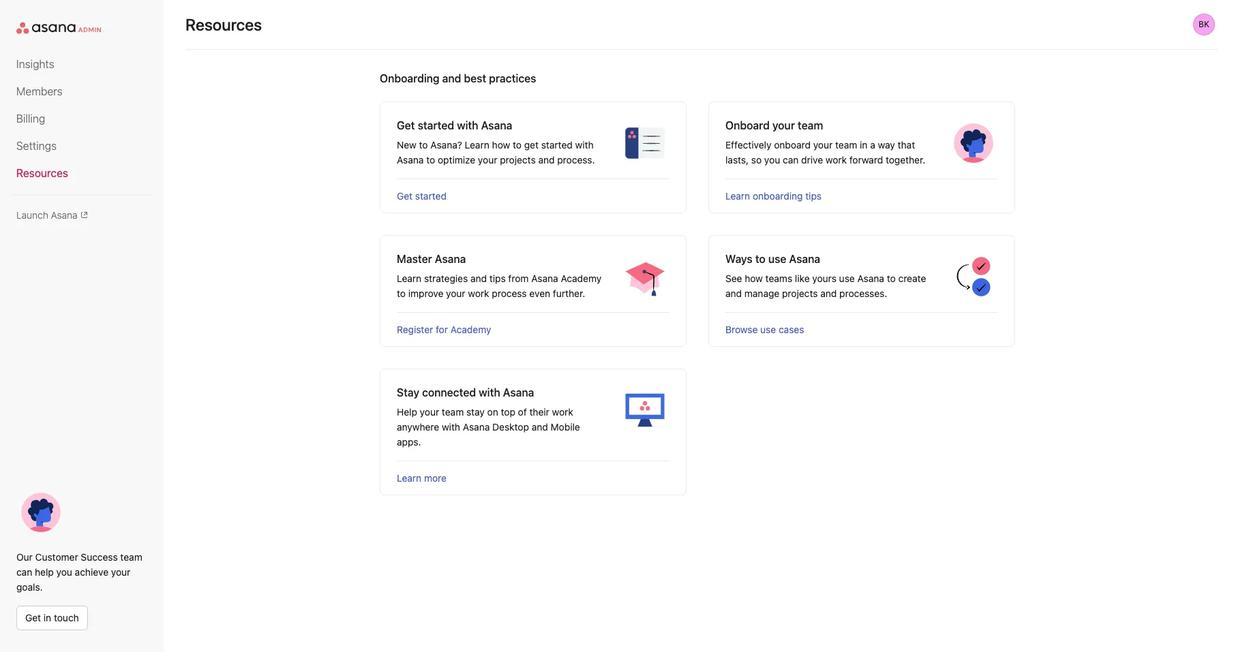 Task type: describe. For each thing, give the bounding box(es) containing it.
0 vertical spatial use
[[769, 253, 787, 265]]

onboard
[[726, 119, 770, 132]]

mobile
[[551, 422, 580, 433]]

members
[[16, 85, 62, 98]]

onboarding
[[753, 190, 803, 202]]

browse use cases button
[[726, 324, 805, 336]]

learn more button
[[397, 473, 447, 484]]

learn onboarding tips button
[[726, 190, 822, 202]]

learn for learn onboarding tips
[[726, 190, 751, 202]]

for
[[436, 324, 448, 336]]

customer
[[35, 552, 78, 564]]

ways
[[726, 253, 753, 265]]

how inside see how teams like yours use asana to create and manage projects and processes.
[[745, 273, 763, 285]]

asana up like
[[790, 253, 821, 265]]

process.
[[558, 154, 595, 166]]

touch
[[54, 613, 79, 624]]

insights
[[16, 58, 54, 70]]

best
[[464, 72, 487, 85]]

your inside new to asana? learn how to get started with asana to optimize your projects and process.
[[478, 154, 498, 166]]

started inside new to asana? learn how to get started with asana to optimize your projects and process.
[[542, 139, 573, 151]]

you inside our customer success team can help you achieve your goals.
[[56, 567, 72, 579]]

1 vertical spatial academy
[[451, 324, 492, 336]]

onboard your team
[[726, 119, 824, 132]]

asana?
[[431, 139, 462, 151]]

manage
[[745, 288, 780, 300]]

that
[[898, 139, 916, 151]]

and inside help your team stay on top of their work anywhere with asana desktop and mobile apps.
[[532, 422, 548, 433]]

register for academy button
[[397, 324, 492, 336]]

see how teams like yours use asana to create and manage projects and processes.
[[726, 273, 927, 300]]

1 horizontal spatial resources
[[186, 15, 262, 34]]

get started with asana
[[397, 119, 513, 132]]

browse use cases
[[726, 324, 805, 336]]

and left best
[[443, 72, 462, 85]]

members link
[[16, 83, 147, 100]]

you inside the effectively onboard your team in a way that lasts, so you can drive work forward together.
[[765, 154, 781, 166]]

teams
[[766, 273, 793, 285]]

to right new
[[419, 139, 428, 151]]

cases
[[779, 324, 805, 336]]

projects inside see how teams like yours use asana to create and manage projects and processes.
[[783, 288, 818, 300]]

team inside help your team stay on top of their work anywhere with asana desktop and mobile apps.
[[442, 407, 464, 418]]

get
[[525, 139, 539, 151]]

help
[[397, 407, 417, 418]]

processes.
[[840, 288, 888, 300]]

can inside our customer success team can help you achieve your goals.
[[16, 567, 32, 579]]

drive
[[802, 154, 824, 166]]

further.
[[553, 288, 586, 300]]

team inside our customer success team can help you achieve your goals.
[[120, 552, 142, 564]]

use inside see how teams like yours use asana to create and manage projects and processes.
[[840, 273, 855, 285]]

your inside the effectively onboard your team in a way that lasts, so you can drive work forward together.
[[814, 139, 833, 151]]

learn inside new to asana? learn how to get started with asana to optimize your projects and process.
[[465, 139, 490, 151]]

settings link
[[16, 138, 147, 154]]

asana inside learn strategies and tips from asana academy to improve your work process even further.
[[532, 273, 559, 285]]

asana up the strategies
[[435, 253, 466, 265]]

2 vertical spatial use
[[761, 324, 777, 336]]

get for get started with asana
[[397, 119, 415, 132]]

how inside new to asana? learn how to get started with asana to optimize your projects and process.
[[492, 139, 511, 151]]

to inside see how teams like yours use asana to create and manage projects and processes.
[[888, 273, 896, 285]]

help your team stay on top of their work anywhere with asana desktop and mobile apps.
[[397, 407, 580, 448]]

a
[[871, 139, 876, 151]]

register
[[397, 324, 433, 336]]

onboard
[[775, 139, 811, 151]]

work inside learn strategies and tips from asana academy to improve your work process even further.
[[468, 288, 490, 300]]

billing link
[[16, 111, 147, 127]]

more
[[424, 473, 447, 484]]

onboarding and best practices
[[380, 72, 537, 85]]

get for get in touch
[[25, 613, 41, 624]]

stay
[[397, 387, 420, 399]]

so
[[752, 154, 762, 166]]

achieve
[[75, 567, 109, 579]]

stay connected with asana
[[397, 387, 535, 399]]

effectively
[[726, 139, 772, 151]]

with up the asana?
[[457, 119, 479, 132]]

new to asana? learn how to get started with asana to optimize your projects and process.
[[397, 139, 595, 166]]

with up on
[[479, 387, 501, 399]]

your inside our customer success team can help you achieve your goals.
[[111, 567, 131, 579]]

asana inside see how teams like yours use asana to create and manage projects and processes.
[[858, 273, 885, 285]]

practices
[[489, 72, 537, 85]]

and down yours
[[821, 288, 837, 300]]

success
[[81, 552, 118, 564]]

connected
[[422, 387, 476, 399]]

asana up 'of'
[[503, 387, 535, 399]]

with inside help your team stay on top of their work anywhere with asana desktop and mobile apps.
[[442, 422, 461, 433]]

effectively onboard your team in a way that lasts, so you can drive work forward together.
[[726, 139, 926, 166]]

yours
[[813, 273, 837, 285]]

together.
[[886, 154, 926, 166]]

see
[[726, 273, 743, 285]]

tips inside learn strategies and tips from asana academy to improve your work process even further.
[[490, 273, 506, 285]]

resources link
[[16, 165, 147, 181]]

asana right launch
[[51, 209, 78, 221]]



Task type: vqa. For each thing, say whether or not it's contained in the screenshot.
your
yes



Task type: locate. For each thing, give the bounding box(es) containing it.
your inside learn strategies and tips from asana academy to improve your work process even further.
[[446, 288, 466, 300]]

to
[[419, 139, 428, 151], [513, 139, 522, 151], [427, 154, 435, 166], [756, 253, 766, 265], [888, 273, 896, 285], [397, 288, 406, 300]]

how
[[492, 139, 511, 151], [745, 273, 763, 285]]

1 vertical spatial use
[[840, 273, 855, 285]]

use up teams
[[769, 253, 787, 265]]

from
[[509, 273, 529, 285]]

started for get started
[[415, 190, 447, 202]]

anywhere
[[397, 422, 440, 433]]

learn onboarding tips
[[726, 190, 822, 202]]

team right success
[[120, 552, 142, 564]]

even
[[530, 288, 551, 300]]

forward
[[850, 154, 884, 166]]

to right ways
[[756, 253, 766, 265]]

to left get
[[513, 139, 522, 151]]

learn
[[465, 139, 490, 151], [726, 190, 751, 202], [397, 273, 422, 285], [397, 473, 422, 484]]

projects down get
[[500, 154, 536, 166]]

academy up further.
[[561, 273, 602, 285]]

0 vertical spatial get
[[397, 119, 415, 132]]

new
[[397, 139, 417, 151]]

your up anywhere
[[420, 407, 440, 418]]

with right anywhere
[[442, 422, 461, 433]]

asana
[[481, 119, 513, 132], [397, 154, 424, 166], [51, 209, 78, 221], [435, 253, 466, 265], [790, 253, 821, 265], [532, 273, 559, 285], [858, 273, 885, 285], [503, 387, 535, 399], [463, 422, 490, 433]]

and down the see
[[726, 288, 742, 300]]

learn for learn more
[[397, 473, 422, 484]]

master asana
[[397, 253, 466, 265]]

asana inside help your team stay on top of their work anywhere with asana desktop and mobile apps.
[[463, 422, 490, 433]]

1 horizontal spatial in
[[860, 139, 868, 151]]

your
[[773, 119, 796, 132], [814, 139, 833, 151], [478, 154, 498, 166], [446, 288, 466, 300], [420, 407, 440, 418], [111, 567, 131, 579]]

learn strategies and tips from asana academy to improve your work process even further.
[[397, 273, 602, 300]]

1 horizontal spatial you
[[765, 154, 781, 166]]

launch asana
[[16, 209, 78, 221]]

1 vertical spatial tips
[[490, 273, 506, 285]]

of
[[518, 407, 527, 418]]

0 vertical spatial work
[[826, 154, 847, 166]]

get down the goals.
[[25, 613, 41, 624]]

resources
[[186, 15, 262, 34], [16, 167, 68, 179]]

1 horizontal spatial work
[[552, 407, 574, 418]]

apps.
[[397, 437, 421, 448]]

to left the improve
[[397, 288, 406, 300]]

use left cases
[[761, 324, 777, 336]]

with inside new to asana? learn how to get started with asana to optimize your projects and process.
[[576, 139, 594, 151]]

you right so
[[765, 154, 781, 166]]

1 vertical spatial started
[[542, 139, 573, 151]]

optimize
[[438, 154, 476, 166]]

process
[[492, 288, 527, 300]]

lasts,
[[726, 154, 749, 166]]

team down connected
[[442, 407, 464, 418]]

to inside learn strategies and tips from asana academy to improve your work process even further.
[[397, 288, 406, 300]]

can inside the effectively onboard your team in a way that lasts, so you can drive work forward together.
[[783, 154, 799, 166]]

use
[[769, 253, 787, 265], [840, 273, 855, 285], [761, 324, 777, 336]]

work inside the effectively onboard your team in a way that lasts, so you can drive work forward together.
[[826, 154, 847, 166]]

our
[[16, 552, 33, 564]]

launch
[[16, 209, 48, 221]]

0 vertical spatial you
[[765, 154, 781, 166]]

learn left more
[[397, 473, 422, 484]]

asana up the even
[[532, 273, 559, 285]]

how up "manage"
[[745, 273, 763, 285]]

can down onboard
[[783, 154, 799, 166]]

billing
[[16, 113, 45, 125]]

master
[[397, 253, 432, 265]]

goals.
[[16, 582, 43, 594]]

bk
[[1200, 19, 1210, 29]]

1 vertical spatial how
[[745, 273, 763, 285]]

get up new
[[397, 119, 415, 132]]

team inside the effectively onboard your team in a way that lasts, so you can drive work forward together.
[[836, 139, 858, 151]]

top
[[501, 407, 516, 418]]

your right optimize
[[478, 154, 498, 166]]

0 horizontal spatial tips
[[490, 273, 506, 285]]

can
[[783, 154, 799, 166], [16, 567, 32, 579]]

in left touch
[[44, 613, 51, 624]]

academy
[[561, 273, 602, 285], [451, 324, 492, 336]]

desktop
[[493, 422, 529, 433]]

you down customer
[[56, 567, 72, 579]]

register for academy
[[397, 324, 492, 336]]

your down success
[[111, 567, 131, 579]]

their
[[530, 407, 550, 418]]

learn more
[[397, 473, 447, 484]]

in
[[860, 139, 868, 151], [44, 613, 51, 624]]

0 vertical spatial projects
[[500, 154, 536, 166]]

1 horizontal spatial can
[[783, 154, 799, 166]]

launch asana link
[[16, 209, 147, 221]]

0 horizontal spatial work
[[468, 288, 490, 300]]

learn inside learn strategies and tips from asana academy to improve your work process even further.
[[397, 273, 422, 285]]

way
[[879, 139, 896, 151]]

started
[[418, 119, 454, 132], [542, 139, 573, 151], [415, 190, 447, 202]]

create
[[899, 273, 927, 285]]

0 horizontal spatial projects
[[500, 154, 536, 166]]

on
[[488, 407, 499, 418]]

0 horizontal spatial in
[[44, 613, 51, 624]]

help
[[35, 567, 54, 579]]

team up 'forward'
[[836, 139, 858, 151]]

1 horizontal spatial projects
[[783, 288, 818, 300]]

work
[[826, 154, 847, 166], [468, 288, 490, 300], [552, 407, 574, 418]]

get in touch
[[25, 613, 79, 624]]

your up onboard
[[773, 119, 796, 132]]

insights link
[[16, 56, 147, 72]]

and inside learn strategies and tips from asana academy to improve your work process even further.
[[471, 273, 487, 285]]

work inside help your team stay on top of their work anywhere with asana desktop and mobile apps.
[[552, 407, 574, 418]]

get
[[397, 119, 415, 132], [397, 190, 413, 202], [25, 613, 41, 624]]

get started
[[397, 190, 447, 202]]

learn for learn strategies and tips from asana academy to improve your work process even further.
[[397, 273, 422, 285]]

with up process.
[[576, 139, 594, 151]]

2 vertical spatial work
[[552, 407, 574, 418]]

0 horizontal spatial how
[[492, 139, 511, 151]]

your down the strategies
[[446, 288, 466, 300]]

0 horizontal spatial resources
[[16, 167, 68, 179]]

0 vertical spatial how
[[492, 139, 511, 151]]

get in touch button
[[16, 607, 88, 631]]

0 vertical spatial in
[[860, 139, 868, 151]]

your up drive
[[814, 139, 833, 151]]

1 horizontal spatial tips
[[806, 190, 822, 202]]

tips right onboarding
[[806, 190, 822, 202]]

to down the asana?
[[427, 154, 435, 166]]

asana down new
[[397, 154, 424, 166]]

get for get started
[[397, 190, 413, 202]]

team
[[798, 119, 824, 132], [836, 139, 858, 151], [442, 407, 464, 418], [120, 552, 142, 564]]

our customer success team can help you achieve your goals.
[[16, 552, 142, 594]]

1 vertical spatial can
[[16, 567, 32, 579]]

learn up optimize
[[465, 139, 490, 151]]

0 horizontal spatial can
[[16, 567, 32, 579]]

use up processes.
[[840, 273, 855, 285]]

1 vertical spatial projects
[[783, 288, 818, 300]]

get started button
[[397, 190, 447, 202]]

asana inside new to asana? learn how to get started with asana to optimize your projects and process.
[[397, 154, 424, 166]]

1 vertical spatial work
[[468, 288, 490, 300]]

browse
[[726, 324, 758, 336]]

learn down lasts, at the right top
[[726, 190, 751, 202]]

2 vertical spatial get
[[25, 613, 41, 624]]

0 horizontal spatial academy
[[451, 324, 492, 336]]

1 vertical spatial get
[[397, 190, 413, 202]]

1 horizontal spatial how
[[745, 273, 763, 285]]

like
[[796, 273, 810, 285]]

improve
[[409, 288, 444, 300]]

team up onboard
[[798, 119, 824, 132]]

in inside the effectively onboard your team in a way that lasts, so you can drive work forward together.
[[860, 139, 868, 151]]

started down optimize
[[415, 190, 447, 202]]

academy inside learn strategies and tips from asana academy to improve your work process even further.
[[561, 273, 602, 285]]

can down our
[[16, 567, 32, 579]]

strategies
[[424, 273, 468, 285]]

0 vertical spatial academy
[[561, 273, 602, 285]]

with
[[457, 119, 479, 132], [576, 139, 594, 151], [479, 387, 501, 399], [442, 422, 461, 433]]

0 vertical spatial resources
[[186, 15, 262, 34]]

you
[[765, 154, 781, 166], [56, 567, 72, 579]]

learn down the master
[[397, 273, 422, 285]]

to left create
[[888, 273, 896, 285]]

projects down like
[[783, 288, 818, 300]]

2 horizontal spatial work
[[826, 154, 847, 166]]

started up the asana?
[[418, 119, 454, 132]]

0 vertical spatial tips
[[806, 190, 822, 202]]

and down get
[[539, 154, 555, 166]]

0 horizontal spatial you
[[56, 567, 72, 579]]

get down new
[[397, 190, 413, 202]]

started up process.
[[542, 139, 573, 151]]

started for get started with asana
[[418, 119, 454, 132]]

projects inside new to asana? learn how to get started with asana to optimize your projects and process.
[[500, 154, 536, 166]]

and right the strategies
[[471, 273, 487, 285]]

resources inside resources link
[[16, 167, 68, 179]]

work up mobile
[[552, 407, 574, 418]]

onboarding
[[380, 72, 440, 85]]

work left process
[[468, 288, 490, 300]]

asana up processes.
[[858, 273, 885, 285]]

1 vertical spatial you
[[56, 567, 72, 579]]

tips up process
[[490, 273, 506, 285]]

work right drive
[[826, 154, 847, 166]]

0 vertical spatial started
[[418, 119, 454, 132]]

0 vertical spatial can
[[783, 154, 799, 166]]

stay
[[467, 407, 485, 418]]

1 vertical spatial resources
[[16, 167, 68, 179]]

1 vertical spatial in
[[44, 613, 51, 624]]

your inside help your team stay on top of their work anywhere with asana desktop and mobile apps.
[[420, 407, 440, 418]]

how left get
[[492, 139, 511, 151]]

asana down stay
[[463, 422, 490, 433]]

1 horizontal spatial academy
[[561, 273, 602, 285]]

tips
[[806, 190, 822, 202], [490, 273, 506, 285]]

2 vertical spatial started
[[415, 190, 447, 202]]

asana up new to asana? learn how to get started with asana to optimize your projects and process.
[[481, 119, 513, 132]]

academy right for
[[451, 324, 492, 336]]

settings
[[16, 140, 57, 152]]

in inside "button"
[[44, 613, 51, 624]]

in left a
[[860, 139, 868, 151]]

projects
[[500, 154, 536, 166], [783, 288, 818, 300]]

get inside get in touch "button"
[[25, 613, 41, 624]]

ways to use asana
[[726, 253, 821, 265]]

and
[[443, 72, 462, 85], [539, 154, 555, 166], [471, 273, 487, 285], [726, 288, 742, 300], [821, 288, 837, 300], [532, 422, 548, 433]]

and inside new to asana? learn how to get started with asana to optimize your projects and process.
[[539, 154, 555, 166]]

and down their
[[532, 422, 548, 433]]



